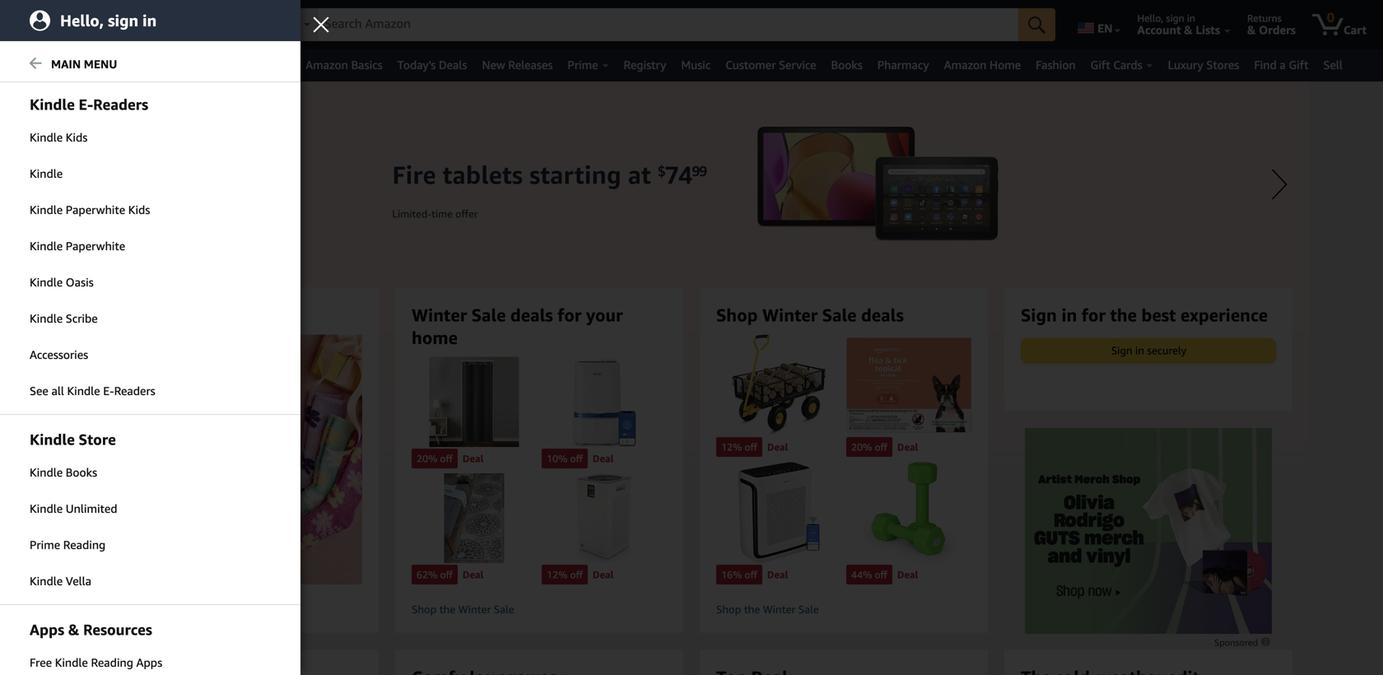 Task type: locate. For each thing, give the bounding box(es) containing it.
1 horizontal spatial 12%
[[722, 442, 742, 453]]

kindle for kindle vella
[[30, 574, 63, 588]]

deals
[[511, 305, 553, 325], [861, 305, 904, 325]]

books down kindle store
[[66, 466, 97, 479]]

12% off down kenmore pm3020 air purifiers with h13 true hepa filter, covers up to 1500 sq.foot, 24db silentclean 3-stage hepa filtration system, 5 speeds for home large room, kitchens & bedroom image
[[547, 569, 583, 581]]

readers
[[114, 384, 155, 398]]

reading up vella
[[63, 538, 106, 552]]

2 paperwhite from the top
[[66, 239, 125, 253]]

leave feedback on sponsored ad element
[[1215, 637, 1273, 648]]

0 horizontal spatial books
[[66, 466, 97, 479]]

kindle left e-
[[67, 384, 100, 398]]

prime inside "link"
[[568, 58, 598, 72]]

kindle for kindle paperwhite kids
[[30, 203, 63, 217]]

medical care link
[[57, 54, 149, 77]]

1 horizontal spatial 12% off
[[722, 442, 758, 453]]

books right service
[[831, 58, 863, 72]]

& left lists
[[1185, 23, 1193, 37]]

deal right 62% off
[[463, 569, 484, 581]]

0 vertical spatial books
[[831, 58, 863, 72]]

sponsored ad element
[[1025, 428, 1273, 634]]

shop
[[717, 305, 758, 325], [107, 603, 132, 616], [412, 603, 437, 616], [717, 603, 742, 616]]

customer
[[726, 58, 776, 72]]

all
[[35, 58, 50, 72]]

hello, right en
[[1138, 12, 1164, 24]]

gift left cards
[[1091, 58, 1111, 72]]

deal for vevor steel garden cart, heavy duty 900 lbs capacity, with removable mesh sides to convert into flatbed, utility metal wagon with 180° rotating handle and 10 in tires, perfect for farm, yard image
[[768, 442, 789, 453]]

1 vertical spatial books
[[66, 466, 97, 479]]

2 amazon from the left
[[944, 58, 987, 72]]

0 vertical spatial prime
[[568, 58, 598, 72]]

off down joydeco door curtain closet door, closet curtain for open closet, closet curtains for bedroom closet door, door curtains for doorways privacy bedroom(40wx78l) image
[[440, 453, 453, 464]]

20% down joydeco door curtain closet door, closet curtain for open closet, closet curtains for bedroom closet door, door curtains for doorways privacy bedroom(40wx78l) image
[[417, 453, 438, 464]]

account & lists
[[1138, 23, 1221, 37]]

1 horizontal spatial the
[[744, 603, 760, 616]]

1 kindle from the top
[[30, 96, 75, 113]]

sign for sign in for the best experience
[[1021, 305, 1057, 325]]

lists
[[1196, 23, 1221, 37]]

20% off down amazon basics flea and tick topical treatment for small dogs (5 -22 pounds), 6 count (previously solimo) image
[[852, 442, 888, 453]]

kindle down kindle e-readers
[[30, 131, 63, 144]]

paperwhite for kindle paperwhite kids
[[66, 203, 125, 217]]

off for levoit air purifiers for home large room up to 1900 ft² in 1 hr with washable filters, air quality monitor, smart wifi, hepa filter captures allergies, pet hair, smoke, pollen in bedroom, vital 200s image
[[745, 569, 758, 581]]

0 vertical spatial 12%
[[722, 442, 742, 453]]

sale
[[472, 305, 506, 325], [823, 305, 857, 325], [494, 603, 514, 616], [799, 603, 819, 616]]

deal down kenmore pm3020 air purifiers with h13 true hepa filter, covers up to 1500 sq.foot, 24db silentclean 3-stage hepa filtration system, 5 speeds for home large room, kitchens & bedroom image
[[593, 569, 614, 581]]

amazon left the basics
[[306, 58, 348, 72]]

1 horizontal spatial 20% off
[[852, 442, 888, 453]]

1 horizontal spatial sign
[[1167, 12, 1185, 24]]

readers
[[93, 96, 148, 113]]

off for vevor steel garden cart, heavy duty 900 lbs capacity, with removable mesh sides to convert into flatbed, utility metal wagon with 180° rotating handle and 10 in tires, perfect for farm, yard image
[[745, 442, 758, 453]]

shop the winter sale down 16% off
[[717, 603, 819, 616]]

today's
[[398, 58, 436, 72]]

in
[[143, 11, 157, 30], [1188, 12, 1196, 24], [1062, 305, 1078, 325], [1136, 344, 1145, 357]]

off right 44%
[[875, 569, 888, 581]]

kindle left vella
[[30, 574, 63, 588]]

kids inside kindle paperwhite kids link
[[128, 203, 150, 217]]

2 kindle from the top
[[30, 431, 75, 448]]

1 horizontal spatial for
[[1082, 305, 1106, 325]]

kindle down kindle store
[[30, 466, 63, 479]]

the down 16% off
[[744, 603, 760, 616]]

paperwhite inside 'kindle paperwhite' link
[[66, 239, 125, 253]]

winter
[[412, 305, 467, 325], [763, 305, 818, 325], [458, 603, 491, 616], [763, 603, 796, 616]]

0 vertical spatial paperwhite
[[66, 203, 125, 217]]

deal
[[768, 442, 789, 453], [898, 442, 919, 453], [463, 453, 484, 464], [593, 453, 614, 464], [463, 569, 484, 581], [593, 569, 614, 581], [768, 569, 789, 581], [898, 569, 919, 581]]

deals
[[439, 58, 467, 72]]

0 horizontal spatial gift
[[1091, 58, 1111, 72]]

prime inside "link"
[[30, 538, 60, 552]]

off down kenmore pm3020 air purifiers with h13 true hepa filter, covers up to 1500 sq.foot, 24db silentclean 3-stage hepa filtration system, 5 speeds for home large room, kitchens & bedroom image
[[570, 569, 583, 581]]

12% for vevor steel garden cart, heavy duty 900 lbs capacity, with removable mesh sides to convert into flatbed, utility metal wagon with 180° rotating handle and 10 in tires, perfect for farm, yard image
[[722, 442, 742, 453]]

amazon home link
[[937, 54, 1029, 77]]

kindle right free
[[55, 656, 88, 670]]

cart
[[1344, 23, 1367, 37]]

hello, sign in inside navigation navigation
[[1138, 12, 1196, 24]]

prime reading link
[[0, 528, 301, 563]]

kindle books link
[[0, 455, 301, 490]]

shop up vevor steel garden cart, heavy duty 900 lbs capacity, with removable mesh sides to convert into flatbed, utility metal wagon with 180° rotating handle and 10 in tires, perfect for farm, yard image
[[717, 305, 758, 325]]

kindle for kindle
[[30, 167, 63, 180]]

1 shop the winter sale from the left
[[412, 603, 514, 616]]

shop winter sale deals image
[[79, 335, 391, 585]]

e-
[[103, 384, 114, 398]]

hello, sign in left lists
[[1138, 12, 1196, 24]]

find a gift link
[[1247, 54, 1317, 77]]

kindle for kindle scribe
[[30, 312, 63, 325]]

sign up care
[[108, 11, 138, 30]]

off right 10%
[[570, 453, 583, 464]]

levoit 4l smart cool mist humidifier for home bedroom with essential oils, customize humidity for baby & plants, app & voice control, schedule, timer, last up to 40hrs, whisper quiet, handle design image
[[542, 357, 667, 447]]

0 horizontal spatial the
[[440, 603, 456, 616]]

0 horizontal spatial for
[[558, 305, 582, 325]]

12% off for vevor steel garden cart, heavy duty 900 lbs capacity, with removable mesh sides to convert into flatbed, utility metal wagon with 180° rotating handle and 10 in tires, perfect for farm, yard image
[[722, 442, 758, 453]]

off right 16% at bottom
[[745, 569, 758, 581]]

deal right 16% off
[[768, 569, 789, 581]]

service
[[779, 58, 817, 72]]

kids down kindle link
[[128, 203, 150, 217]]

the
[[1111, 305, 1137, 325], [440, 603, 456, 616], [744, 603, 760, 616]]

the for shop winter sale deals
[[744, 603, 760, 616]]

orders
[[1259, 23, 1296, 37]]

kindle paperwhite link
[[0, 229, 301, 264]]

0 horizontal spatial shop the winter sale link
[[412, 603, 667, 617]]

1 horizontal spatial &
[[1185, 23, 1193, 37]]

location
[[169, 23, 213, 37]]

off right "62%"
[[440, 569, 453, 581]]

amazon left home
[[944, 58, 987, 72]]

off for "cap barbell neoprene dumbbell weights, 8 lb pair, shamrock" image
[[875, 569, 888, 581]]

paperwhite inside kindle paperwhite kids link
[[66, 203, 125, 217]]

0 horizontal spatial 12%
[[547, 569, 568, 581]]

1 vertical spatial 12% off
[[547, 569, 583, 581]]

1 deals from the left
[[511, 305, 553, 325]]

off for amazon basics flea and tick topical treatment for small dogs (5 -22 pounds), 6 count (previously solimo) image
[[875, 442, 888, 453]]

0 horizontal spatial sign
[[1021, 305, 1057, 325]]

shop the winter sale for shop winter sale deals
[[717, 603, 819, 616]]

resources
[[83, 621, 152, 639]]

1 horizontal spatial books
[[831, 58, 863, 72]]

kindle store
[[30, 431, 116, 448]]

kindle for kindle unlimited
[[30, 502, 63, 516]]

kindle up kindle paperwhite
[[30, 203, 63, 217]]

1 vertical spatial sign
[[1112, 344, 1133, 357]]

pharmacy link
[[870, 54, 937, 77]]

20%
[[852, 442, 873, 453], [417, 453, 438, 464]]

new releases link
[[475, 54, 560, 77]]

0 horizontal spatial prime
[[30, 538, 60, 552]]

None submit
[[1019, 8, 1056, 41]]

sign in for the best experience
[[1021, 305, 1268, 325]]

amazon basics link
[[298, 54, 390, 77]]

deals left your
[[511, 305, 553, 325]]

kindle left oasis
[[30, 276, 63, 289]]

deal for kenmore pm3020 air purifiers with h13 true hepa filter, covers up to 1500 sq.foot, 24db silentclean 3-stage hepa filtration system, 5 speeds for home large room, kitchens & bedroom image
[[593, 569, 614, 581]]

sign
[[108, 11, 138, 30], [1167, 12, 1185, 24]]

20% for amazon basics flea and tick topical treatment for small dogs (5 -22 pounds), 6 count (previously solimo) image
[[852, 442, 873, 453]]

off for rugshop modern floral circles design for living room,bedroom,home office,kitchen non shedding runner rug 2' x 7' 2" gray image
[[440, 569, 453, 581]]

1 horizontal spatial hello,
[[1138, 12, 1164, 24]]

2 for from the left
[[1082, 305, 1106, 325]]

all
[[51, 384, 64, 398]]

kindle kids
[[30, 131, 88, 144]]

kindle scribe link
[[0, 301, 301, 336]]

0 horizontal spatial 12% off
[[547, 569, 583, 581]]

1 gift from the left
[[1091, 58, 1111, 72]]

1 horizontal spatial shop the winter sale link
[[717, 603, 972, 617]]

amazon home
[[944, 58, 1021, 72]]

kindle left the scribe
[[30, 312, 63, 325]]

1 vertical spatial kindle
[[30, 431, 75, 448]]

deal right the 44% off
[[898, 569, 919, 581]]

kindle for kindle store
[[30, 431, 75, 448]]

off
[[745, 442, 758, 453], [875, 442, 888, 453], [440, 453, 453, 464], [570, 453, 583, 464], [440, 569, 453, 581], [570, 569, 583, 581], [745, 569, 758, 581], [875, 569, 888, 581]]

prime
[[568, 58, 598, 72], [30, 538, 60, 552]]

kindle paperwhite kids
[[30, 203, 150, 217]]

vevor steel garden cart, heavy duty 900 lbs capacity, with removable mesh sides to convert into flatbed, utility metal wagon with 180° rotating handle and 10 in tires, perfect for farm, yard image
[[717, 335, 842, 436]]

0 vertical spatial 12% off
[[722, 442, 758, 453]]

1 vertical spatial paperwhite
[[66, 239, 125, 253]]

1 horizontal spatial shop the winter sale
[[717, 603, 819, 616]]

kindle down kindle books
[[30, 502, 63, 516]]

deal for joydeco door curtain closet door, closet curtain for open closet, closet curtains for bedroom closet door, door curtains for doorways privacy bedroom(40wx78l) image
[[463, 453, 484, 464]]

1 horizontal spatial deals
[[861, 305, 904, 325]]

gift inside "link"
[[1091, 58, 1111, 72]]

off down vevor steel garden cart, heavy duty 900 lbs capacity, with removable mesh sides to convert into flatbed, utility metal wagon with 180° rotating handle and 10 in tires, perfect for farm, yard image
[[745, 442, 758, 453]]

books link
[[824, 54, 870, 77]]

returns & orders
[[1248, 12, 1296, 37]]

1 shop the winter sale link from the left
[[412, 603, 667, 617]]

rugshop modern floral circles design for living room,bedroom,home office,kitchen non shedding runner rug 2' x 7' 2" gray image
[[412, 473, 537, 563]]

prime for prime
[[568, 58, 598, 72]]

all button
[[9, 49, 57, 82]]

0 horizontal spatial &
[[68, 621, 79, 639]]

reading
[[63, 538, 106, 552], [91, 656, 133, 670]]

kids
[[66, 131, 88, 144], [128, 203, 150, 217]]

& for apps
[[68, 621, 79, 639]]

None search field
[[275, 8, 1056, 43]]

1 horizontal spatial hello, sign in
[[1138, 12, 1196, 24]]

deals up amazon basics flea and tick topical treatment for small dogs (5 -22 pounds), 6 count (previously solimo) image
[[861, 305, 904, 325]]

for left your
[[558, 305, 582, 325]]

for
[[558, 305, 582, 325], [1082, 305, 1106, 325]]

62% off
[[417, 569, 453, 581]]

kindle vella
[[30, 574, 91, 588]]

1 vertical spatial kids
[[128, 203, 150, 217]]

20% off for joydeco door curtain closet door, closet curtain for open closet, closet curtains for bedroom closet door, door curtains for doorways privacy bedroom(40wx78l) image
[[417, 453, 453, 464]]

kindle
[[30, 131, 63, 144], [30, 167, 63, 180], [30, 203, 63, 217], [30, 239, 63, 253], [30, 276, 63, 289], [30, 312, 63, 325], [67, 384, 100, 398], [30, 466, 63, 479], [30, 502, 63, 516], [30, 574, 63, 588], [55, 656, 88, 670]]

kindle up kindle books
[[30, 431, 75, 448]]

2 horizontal spatial &
[[1248, 23, 1256, 37]]

kids down 'e-'
[[66, 131, 88, 144]]

2 deals from the left
[[861, 305, 904, 325]]

e-
[[79, 96, 93, 113]]

paperwhite down kindle paperwhite kids
[[66, 239, 125, 253]]

sign in securely
[[1112, 344, 1187, 357]]

amazon for amazon basics
[[306, 58, 348, 72]]

0 vertical spatial kids
[[66, 131, 88, 144]]

the down 62% off
[[440, 603, 456, 616]]

0 horizontal spatial shop the winter sale
[[412, 603, 514, 616]]

sign
[[1021, 305, 1057, 325], [1112, 344, 1133, 357]]

deal right 10% off
[[593, 453, 614, 464]]

home
[[412, 327, 458, 348]]

shop the winter sale
[[412, 603, 514, 616], [717, 603, 819, 616]]

0 horizontal spatial amazon
[[306, 58, 348, 72]]

0 vertical spatial kindle
[[30, 96, 75, 113]]

en
[[1098, 21, 1113, 35]]

20% down amazon basics flea and tick topical treatment for small dogs (5 -22 pounds), 6 count (previously solimo) image
[[852, 442, 873, 453]]

reading down "resources"
[[91, 656, 133, 670]]

2 horizontal spatial the
[[1111, 305, 1137, 325]]

prime right releases at the top of page
[[568, 58, 598, 72]]

winter sale deals for your home
[[412, 305, 623, 348]]

accessories link
[[0, 338, 301, 372]]

hello, sign in up menu
[[60, 11, 157, 30]]

2 shop the winter sale link from the left
[[717, 603, 972, 617]]

deal down amazon basics flea and tick topical treatment for small dogs (5 -22 pounds), 6 count (previously solimo) image
[[898, 442, 919, 453]]

shop now link
[[79, 335, 391, 621]]

0 horizontal spatial 20% off
[[417, 453, 453, 464]]

shop the winter sale down 62% off
[[412, 603, 514, 616]]

kindle up kindle kids
[[30, 96, 75, 113]]

for left "best"
[[1082, 305, 1106, 325]]

2 shop the winter sale from the left
[[717, 603, 819, 616]]

12% off down vevor steel garden cart, heavy duty 900 lbs capacity, with removable mesh sides to convert into flatbed, utility metal wagon with 180° rotating handle and 10 in tires, perfect for farm, yard image
[[722, 442, 758, 453]]

music
[[681, 58, 711, 72]]

gift right "a"
[[1289, 58, 1309, 72]]

& right apps
[[68, 621, 79, 639]]

your
[[586, 305, 623, 325]]

12% down vevor steel garden cart, heavy duty 900 lbs capacity, with removable mesh sides to convert into flatbed, utility metal wagon with 180° rotating handle and 10 in tires, perfect for farm, yard image
[[722, 442, 742, 453]]

deal for "cap barbell neoprene dumbbell weights, 8 lb pair, shamrock" image
[[898, 569, 919, 581]]

prime up kindle vella
[[30, 538, 60, 552]]

to
[[174, 12, 183, 24]]

navigation navigation
[[0, 0, 1384, 82]]

20% off
[[852, 442, 888, 453], [417, 453, 453, 464]]

medical
[[65, 58, 105, 72]]

today's deals
[[398, 58, 467, 72]]

20% off down joydeco door curtain closet door, closet curtain for open closet, closet curtains for bedroom closet door, door curtains for doorways privacy bedroom(40wx78l) image
[[417, 453, 453, 464]]

deal down joydeco door curtain closet door, closet curtain for open closet, closet curtains for bedroom closet door, door curtains for doorways privacy bedroom(40wx78l) image
[[463, 453, 484, 464]]

12% off for kenmore pm3020 air purifiers with h13 true hepa filter, covers up to 1500 sq.foot, 24db silentclean 3-stage hepa filtration system, 5 speeds for home large room, kitchens & bedroom image
[[547, 569, 583, 581]]

off for kenmore pm3020 air purifiers with h13 true hepa filter, covers up to 1500 sq.foot, 24db silentclean 3-stage hepa filtration system, 5 speeds for home large room, kitchens & bedroom image
[[570, 569, 583, 581]]

1 horizontal spatial sign
[[1112, 344, 1133, 357]]

hello, up "main menu"
[[60, 11, 104, 30]]

shop winter sale deals
[[717, 305, 904, 325]]

kindle up kindle oasis
[[30, 239, 63, 253]]

& left orders
[[1248, 23, 1256, 37]]

1 amazon from the left
[[306, 58, 348, 72]]

deal down vevor steel garden cart, heavy duty 900 lbs capacity, with removable mesh sides to convert into flatbed, utility metal wagon with 180° rotating handle and 10 in tires, perfect for farm, yard image
[[768, 442, 789, 453]]

1 horizontal spatial 20%
[[852, 442, 873, 453]]

the left "best"
[[1111, 305, 1137, 325]]

1 horizontal spatial amazon
[[944, 58, 987, 72]]

hello, sign in inside hello, sign in link
[[60, 11, 157, 30]]

kindle down kindle kids
[[30, 167, 63, 180]]

12% off
[[722, 442, 758, 453], [547, 569, 583, 581]]

& inside the "returns & orders"
[[1248, 23, 1256, 37]]

kindle unlimited link
[[0, 492, 301, 526]]

shop down "62%"
[[412, 603, 437, 616]]

1 for from the left
[[558, 305, 582, 325]]

sign inside navigation navigation
[[1167, 12, 1185, 24]]

sign left lists
[[1167, 12, 1185, 24]]

12% down kenmore pm3020 air purifiers with h13 true hepa filter, covers up to 1500 sq.foot, 24db silentclean 3-stage hepa filtration system, 5 speeds for home large room, kitchens & bedroom image
[[547, 569, 568, 581]]

deal for levoit 4l smart cool mist humidifier for home bedroom with essential oils, customize humidity for baby & plants, app & voice control, schedule, timer, last up to 40hrs, whisper quiet, handle design image
[[593, 453, 614, 464]]

a
[[1280, 58, 1286, 72]]

1 horizontal spatial gift
[[1289, 58, 1309, 72]]

0 horizontal spatial kids
[[66, 131, 88, 144]]

1 horizontal spatial prime
[[568, 58, 598, 72]]

main content
[[0, 82, 1384, 675]]

0 vertical spatial sign
[[1021, 305, 1057, 325]]

0 horizontal spatial 20%
[[417, 453, 438, 464]]

en link
[[1068, 4, 1129, 45]]

& for account
[[1185, 23, 1193, 37]]

luxury stores link
[[1161, 54, 1247, 77]]

0 horizontal spatial deals
[[511, 305, 553, 325]]

0 horizontal spatial hello, sign in
[[60, 11, 157, 30]]

1 vertical spatial prime
[[30, 538, 60, 552]]

hello,
[[60, 11, 104, 30], [1138, 12, 1164, 24]]

fire tablets starting at $74.99. limited-time offer. image
[[74, 82, 1310, 576]]

1 vertical spatial 12%
[[547, 569, 568, 581]]

paperwhite up kindle paperwhite
[[66, 203, 125, 217]]

prime for prime reading
[[30, 538, 60, 552]]

2 gift from the left
[[1289, 58, 1309, 72]]

1 paperwhite from the top
[[66, 203, 125, 217]]

1 horizontal spatial kids
[[128, 203, 150, 217]]

sell link
[[1317, 54, 1351, 77]]

off down amazon basics flea and tick topical treatment for small dogs (5 -22 pounds), 6 count (previously solimo) image
[[875, 442, 888, 453]]



Task type: vqa. For each thing, say whether or not it's contained in the screenshot.
top Size:
no



Task type: describe. For each thing, give the bounding box(es) containing it.
new
[[482, 58, 505, 72]]

levoit air purifiers for home large room up to 1900 ft² in 1 hr with washable filters, air quality monitor, smart wifi, hepa filter captures allergies, pet hair, smoke, pollen in bedroom, vital 200s image
[[717, 462, 842, 563]]

shop the winter sale link for winter sale deals for your home
[[412, 603, 667, 617]]

shop the winter sale for winter sale deals for your home
[[412, 603, 514, 616]]

16%
[[722, 569, 742, 581]]

free
[[30, 656, 52, 670]]

kindle for kindle oasis
[[30, 276, 63, 289]]

customer service
[[726, 58, 817, 72]]

paperwhite for kindle paperwhite
[[66, 239, 125, 253]]

kindle vella link
[[0, 564, 301, 599]]

kids inside 'kindle kids' link
[[66, 131, 88, 144]]

Search Amazon text field
[[318, 9, 1019, 40]]

0 horizontal spatial sign
[[108, 11, 138, 30]]

kindle e-readers
[[30, 96, 148, 113]]

kindle for kindle e-readers
[[30, 96, 75, 113]]

off for levoit 4l smart cool mist humidifier for home bedroom with essential oils, customize humidity for baby & plants, app & voice control, schedule, timer, last up to 40hrs, whisper quiet, handle design image
[[570, 453, 583, 464]]

deal for levoit air purifiers for home large room up to 1900 ft² in 1 hr with washable filters, air quality monitor, smart wifi, hepa filter captures allergies, pet hair, smoke, pollen in bedroom, vital 200s image
[[768, 569, 789, 581]]

pharmacy
[[878, 58, 930, 72]]

find a gift
[[1255, 58, 1309, 72]]

10%
[[547, 453, 568, 464]]

hello, inside navigation navigation
[[1138, 12, 1164, 24]]

in inside navigation navigation
[[1188, 12, 1196, 24]]

0 vertical spatial reading
[[63, 538, 106, 552]]

kindle for kindle books
[[30, 466, 63, 479]]

kindle inside "link"
[[55, 656, 88, 670]]

none search field inside navigation navigation
[[275, 8, 1056, 43]]

cards
[[1114, 58, 1143, 72]]

sponsored
[[1215, 637, 1261, 648]]

free kindle reading apps
[[30, 656, 162, 670]]

securely
[[1148, 344, 1187, 357]]

fashion link
[[1029, 54, 1084, 77]]

07430
[[226, 12, 255, 24]]

unlimited
[[66, 502, 117, 516]]

0
[[1328, 9, 1335, 25]]

books inside navigation navigation
[[831, 58, 863, 72]]

see all kindle e-readers
[[30, 384, 155, 398]]

customer service link
[[718, 54, 824, 77]]

kindle paperwhite kids link
[[0, 193, 301, 227]]

for inside the winter sale deals for your home
[[558, 305, 582, 325]]

& for returns
[[1248, 23, 1256, 37]]

delivering
[[126, 12, 171, 24]]

find
[[1255, 58, 1277, 72]]

sale inside the winter sale deals for your home
[[472, 305, 506, 325]]

kindle link
[[0, 156, 301, 191]]

main menu link
[[0, 47, 301, 82]]

hello, sign in link
[[0, 0, 301, 41]]

vella
[[66, 574, 91, 588]]

returns
[[1248, 12, 1282, 24]]

amazon basics
[[306, 58, 383, 72]]

oasis
[[66, 276, 94, 289]]

kindle unlimited
[[30, 502, 117, 516]]

kindle oasis
[[30, 276, 94, 289]]

kindle for kindle kids
[[30, 131, 63, 144]]

the for winter sale deals for your home
[[440, 603, 456, 616]]

kindle scribe
[[30, 312, 98, 325]]

kindle oasis link
[[0, 265, 301, 300]]

accessories
[[30, 348, 88, 362]]

kenmore pm3020 air purifiers with h13 true hepa filter, covers up to 1500 sq.foot, 24db silentclean 3-stage hepa filtration system, 5 speeds for home large room, kitchens & bedroom image
[[542, 473, 667, 563]]

kindle books
[[30, 466, 97, 479]]

deal for rugshop modern floral circles design for living room,bedroom,home office,kitchen non shedding runner rug 2' x 7' 2" gray image
[[463, 569, 484, 581]]

0 horizontal spatial hello,
[[60, 11, 104, 30]]

cap barbell neoprene dumbbell weights, 8 lb pair, shamrock image
[[847, 462, 972, 563]]

12% for kenmore pm3020 air purifiers with h13 true hepa filter, covers up to 1500 sq.foot, 24db silentclean 3-stage hepa filtration system, 5 speeds for home large room, kitchens & bedroom image
[[547, 569, 568, 581]]

44% off
[[852, 569, 888, 581]]

menu
[[84, 57, 117, 71]]

deals inside the winter sale deals for your home
[[511, 305, 553, 325]]

apps & resources
[[30, 621, 152, 639]]

none submit inside navigation navigation
[[1019, 8, 1056, 41]]

winter inside the winter sale deals for your home
[[412, 305, 467, 325]]

joydeco door curtain closet door, closet curtain for open closet, closet curtains for bedroom closet door, door curtains for doorways privacy bedroom(40wx78l) image
[[412, 357, 537, 447]]

today's deals link
[[390, 54, 475, 77]]

amazon for amazon home
[[944, 58, 987, 72]]

gift cards link
[[1084, 54, 1161, 77]]

prime reading
[[30, 538, 106, 552]]

sponsored link
[[1215, 635, 1273, 651]]

releases
[[508, 58, 553, 72]]

amazon basics flea and tick topical treatment for small dogs (5 -22 pounds), 6 count (previously solimo) image
[[847, 335, 972, 436]]

kindle paperwhite
[[30, 239, 125, 253]]

kindle for kindle paperwhite
[[30, 239, 63, 253]]

new releases
[[482, 58, 553, 72]]

20% off for amazon basics flea and tick topical treatment for small dogs (5 -22 pounds), 6 count (previously solimo) image
[[852, 442, 888, 453]]

off for joydeco door curtain closet door, closet curtain for open closet, closet curtains for bedroom closet door, door curtains for doorways privacy bedroom(40wx78l) image
[[440, 453, 453, 464]]

update
[[126, 23, 166, 37]]

scribe
[[66, 312, 98, 325]]

main
[[51, 57, 81, 71]]

medical care
[[65, 58, 131, 72]]

10% off
[[547, 453, 583, 464]]

see
[[30, 384, 48, 398]]

main content containing winter sale deals for your home
[[0, 82, 1384, 675]]

sign for sign in securely
[[1112, 344, 1133, 357]]

apps
[[30, 621, 64, 639]]

20% for joydeco door curtain closet door, closet curtain for open closet, closet curtains for bedroom closet door, door curtains for doorways privacy bedroom(40wx78l) image
[[417, 453, 438, 464]]

care
[[108, 58, 131, 72]]

stores
[[1207, 58, 1240, 72]]

amazon image
[[15, 15, 95, 40]]

16% off
[[722, 569, 758, 581]]

fashion
[[1036, 58, 1076, 72]]

registry
[[624, 58, 667, 72]]

gift cards
[[1091, 58, 1143, 72]]

shop up "resources"
[[107, 603, 132, 616]]

account
[[1138, 23, 1182, 37]]

music link
[[674, 54, 718, 77]]

deal for amazon basics flea and tick topical treatment for small dogs (5 -22 pounds), 6 count (previously solimo) image
[[898, 442, 919, 453]]

luxury
[[1168, 58, 1204, 72]]

1 vertical spatial reading
[[91, 656, 133, 670]]

sell
[[1324, 58, 1343, 72]]

sign in securely link
[[1022, 339, 1276, 363]]

mahwah
[[186, 12, 224, 24]]

shop the winter sale link for shop winter sale deals
[[717, 603, 972, 617]]

basics
[[351, 58, 383, 72]]

shop down 16% at bottom
[[717, 603, 742, 616]]

luxury stores
[[1168, 58, 1240, 72]]

main menu
[[51, 57, 117, 71]]



